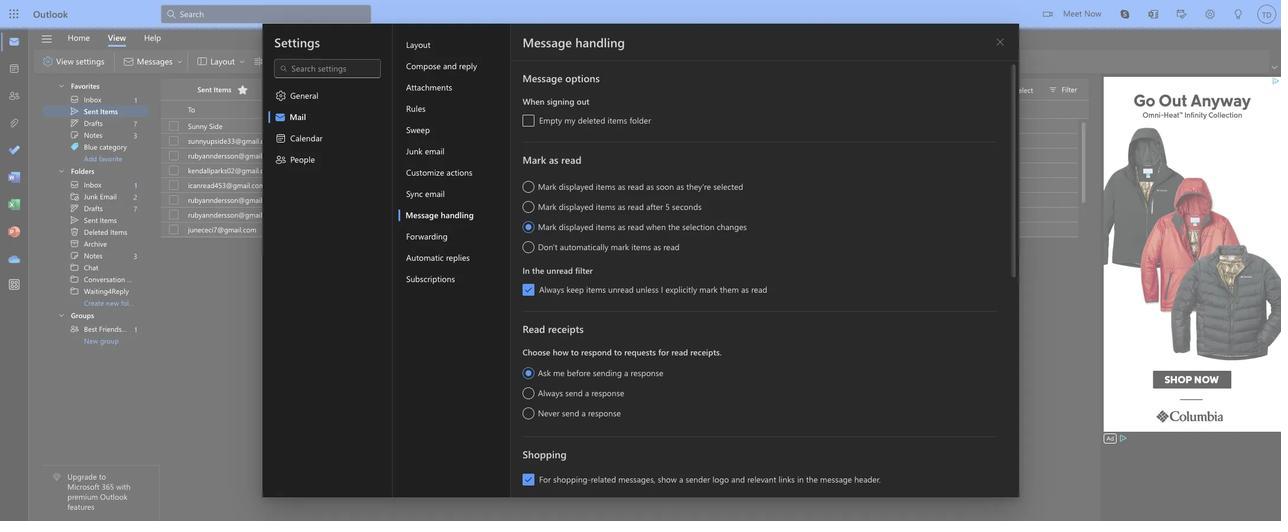 Task type: vqa. For each thing, say whether or not it's contained in the screenshot.
No preview is available.
yes



Task type: locate. For each thing, give the bounding box(es) containing it.
select a message image inside checkbox
[[169, 210, 179, 219]]

1 vertical spatial response
[[591, 387, 624, 399]]

halloween coming up
[[395, 225, 465, 234]]

message for in the unread filter
[[523, 34, 572, 50]]

in left order
[[638, 166, 643, 175]]

1 vertical spatial email
[[425, 188, 445, 199]]

for inside you're going places. take outlook with you for free. scan the qr code with your phone camera to download outlook mobile
[[697, 403, 708, 414]]

 inbox up  junk email
[[70, 180, 101, 189]]

10 tree item from the top
[[43, 226, 148, 238]]

folder right new at the left bottom of the page
[[121, 298, 139, 308]]

message handling inside tab panel
[[523, 34, 625, 50]]

in inside message handling tab panel
[[797, 474, 804, 485]]

3  button from the top
[[47, 308, 70, 321]]

tree item down the  sent items
[[43, 117, 148, 129]]

2 select a message checkbox from the top
[[162, 147, 188, 164]]

2  from the top
[[70, 203, 79, 213]]

2  from the top
[[70, 180, 79, 189]]

1 vertical spatial 
[[70, 180, 79, 189]]

 inside  folders
[[58, 167, 65, 174]]

2 email from the top
[[425, 188, 445, 199]]

outlook right premium
[[100, 492, 128, 502]]

0 horizontal spatial no preview is available.
[[452, 210, 524, 219]]

re:
[[395, 121, 404, 131], [395, 151, 404, 160]]

0 vertical spatial unread
[[547, 265, 573, 276]]

0 vertical spatial in
[[638, 166, 643, 175]]

0 horizontal spatial your
[[465, 180, 479, 190]]

0 horizontal spatial me
[[447, 121, 457, 131]]

5 select a message image from the top
[[169, 195, 179, 205]]

with inside upgrade to microsoft 365 with premium outlook features
[[116, 482, 131, 492]]

1 horizontal spatial 
[[275, 154, 287, 166]]

 button inside 'favorites' tree item
[[47, 79, 70, 92]]

tree item down 'favorites' tree item
[[43, 105, 148, 117]]

mark as read element
[[523, 174, 997, 296]]

select a message image inside option
[[169, 121, 179, 131]]

the
[[567, 166, 577, 175], [791, 166, 801, 175], [835, 166, 846, 175], [426, 180, 436, 190], [668, 221, 680, 232], [532, 265, 544, 276], [518, 420, 530, 431], [806, 474, 818, 485]]

 left folders
[[58, 167, 65, 174]]

0 vertical spatial 
[[275, 154, 287, 166]]

mark right need
[[523, 153, 546, 166]]

 down the  sent items
[[70, 118, 79, 128]]

tree item containing 
[[43, 323, 148, 335]]

select a message image
[[169, 136, 179, 146], [169, 151, 179, 160], [169, 166, 179, 175], [169, 180, 179, 190], [169, 195, 179, 205], [169, 225, 179, 234]]

1 email from the top
[[425, 146, 444, 157]]

 for favorites
[[58, 82, 65, 89]]

0 vertical spatial email
[[425, 146, 444, 157]]

2 drafts from the top
[[84, 203, 103, 213]]

1 3 from the top
[[133, 130, 137, 140]]

1 select a message checkbox from the top
[[162, 118, 188, 134]]

0 vertical spatial send
[[565, 387, 583, 399]]

4 select a message checkbox from the top
[[162, 206, 188, 223]]

 for 
[[275, 90, 287, 102]]

response up take
[[591, 387, 624, 399]]

1 horizontal spatial handling
[[575, 34, 625, 50]]

1 rubyanndersson@gmail.com from the top
[[188, 151, 278, 160]]

 for 
[[70, 180, 79, 189]]

 down  favorites
[[70, 106, 79, 116]]

halloween
[[395, 225, 428, 234], [521, 225, 554, 234]]

to inside upgrade to microsoft 365 with premium outlook features
[[99, 472, 106, 482]]

1 vertical spatial  notes
[[70, 251, 103, 260]]

re: for re: no
[[395, 151, 404, 160]]

left-rail-appbar navigation
[[2, 28, 26, 273]]

2  from the top
[[70, 251, 79, 260]]

layout button
[[398, 34, 510, 56]]

 for in the unread filter
[[524, 286, 533, 294]]

1 horizontal spatial mark
[[699, 284, 718, 295]]

2 halloween from the left
[[521, 225, 554, 234]]

0 vertical spatial  notes
[[70, 130, 103, 140]]

microsoft inside message list no items selected list box
[[481, 180, 511, 190]]

2 let's from the left
[[704, 166, 718, 175]]

tree item up new
[[43, 323, 148, 335]]

email for junk email
[[425, 146, 444, 157]]

mark left them
[[699, 284, 718, 295]]

2 vertical spatial response
[[588, 408, 621, 419]]

items for i
[[586, 284, 606, 295]]

2 select a message image from the top
[[169, 151, 179, 160]]

jam
[[458, 166, 470, 175]]

0 horizontal spatial with
[[116, 482, 131, 492]]


[[58, 82, 65, 89], [58, 167, 65, 174], [58, 312, 65, 319]]

tree
[[43, 75, 148, 164], [43, 179, 149, 309]]

1 inbox from the top
[[84, 95, 101, 104]]

5 select a message checkbox from the top
[[162, 221, 188, 238]]

dialog
[[0, 0, 1282, 521]]

1 vertical spatial  button
[[47, 164, 70, 177]]

0 vertical spatial  button
[[47, 79, 70, 92]]

 for  sent items  deleted items  archive
[[70, 215, 79, 225]]

to do image
[[8, 145, 20, 157]]

tree item down folders tree item
[[43, 190, 148, 202]]

0 vertical spatial rubyanndersson@gmail.com
[[188, 151, 278, 160]]

Select a message checkbox
[[162, 132, 188, 149], [162, 177, 188, 193], [162, 192, 188, 208], [162, 206, 188, 223], [162, 221, 188, 238]]

view inside  view settings
[[56, 55, 74, 67]]

want
[[996, 166, 1011, 175]]

0 horizontal spatial handling
[[441, 209, 474, 221]]

settings tab list
[[262, 24, 392, 497]]

in inside message list no items selected list box
[[638, 166, 643, 175]]

is down industry!
[[582, 180, 587, 190]]

dress
[[786, 225, 803, 234]]

items right deleted
[[608, 115, 627, 126]]

rules button
[[398, 98, 510, 119]]

sender
[[686, 474, 710, 485]]

2  inbox from the top
[[70, 180, 101, 189]]

0 vertical spatial test
[[499, 195, 511, 205]]

1 up "2"
[[134, 180, 137, 190]]

tree containing favorites
[[43, 75, 148, 164]]

 inside  favorites
[[58, 82, 65, 89]]

2 vertical spatial message
[[405, 209, 438, 221]]

document containing settings
[[0, 0, 1282, 521]]

3 select a message checkbox from the top
[[162, 162, 188, 179]]

1  from the top
[[524, 286, 533, 294]]

always
[[539, 284, 564, 295], [538, 387, 563, 399]]

sent inside tree item
[[84, 106, 98, 116]]

0 vertical spatial 
[[70, 118, 79, 128]]

tree item
[[43, 93, 148, 105], [43, 105, 148, 117], [43, 117, 148, 129], [43, 129, 148, 141], [43, 141, 148, 153], [43, 179, 148, 190], [43, 190, 148, 202], [43, 202, 148, 214], [43, 214, 148, 226], [43, 226, 148, 238], [43, 238, 148, 250], [43, 250, 148, 261], [43, 261, 148, 273], [43, 273, 149, 285], [43, 285, 148, 297], [43, 323, 148, 335]]

junk inside tree item
[[84, 192, 98, 201]]

me right let
[[933, 166, 943, 175]]

1 horizontal spatial me
[[553, 367, 565, 379]]

message
[[523, 34, 572, 50], [523, 72, 563, 85], [405, 209, 438, 221]]

1  from the top
[[70, 95, 79, 104]]

0 vertical spatial message
[[523, 34, 572, 50]]

subject
[[396, 105, 419, 114]]

displayed up coming
[[559, 201, 594, 212]]


[[1044, 9, 1053, 19]]

1 select a message image from the top
[[169, 136, 179, 146]]

items up don't automatically mark items as read
[[596, 221, 616, 232]]

2  from the top
[[58, 167, 65, 174]]

tree item down archive
[[43, 250, 148, 261]]

changes
[[717, 221, 747, 232]]

0 vertical spatial 
[[70, 95, 79, 104]]

1 vertical spatial tree
[[43, 179, 149, 309]]

response down requests
[[631, 367, 664, 379]]

1 vertical spatial test
[[947, 225, 959, 234]]

items down industry!
[[596, 181, 616, 192]]

test right thanks,
[[499, 195, 511, 205]]

1  from the top
[[70, 130, 79, 140]]

items right keep
[[586, 284, 606, 295]]

a left jam
[[453, 166, 456, 175]]

1 drafts from the top
[[84, 118, 103, 128]]

2 horizontal spatial me
[[933, 166, 943, 175]]

me inside choose how to respond to requests for read receipts. option group
[[553, 367, 565, 379]]

email... up need
[[496, 151, 517, 160]]

5 tree item from the top
[[43, 141, 148, 153]]

 drafts for sent items
[[70, 203, 103, 213]]

with up download
[[663, 403, 679, 414]]

 button
[[35, 29, 59, 49]]

the left lily on the top of the page
[[791, 166, 801, 175]]

 inside 'settings' tab list
[[275, 90, 287, 102]]

15 tree item from the top
[[43, 285, 148, 297]]

0 vertical spatial 
[[70, 106, 79, 116]]

 sent items
[[70, 106, 118, 116]]

2 re: from the top
[[395, 151, 404, 160]]

always inside choose how to respond to requests for read receipts. option group
[[538, 387, 563, 399]]

tree item up the create
[[43, 285, 148, 297]]

3  from the top
[[58, 312, 65, 319]]

about down 'see'
[[461, 151, 480, 160]]

test
[[499, 195, 511, 205], [947, 225, 959, 234]]

1 vertical spatial folder
[[121, 298, 139, 308]]

automatic
[[406, 252, 444, 263]]

1 horizontal spatial unread
[[608, 284, 634, 295]]

junk left 'ruby!'
[[406, 146, 423, 157]]

about up 'see'
[[459, 121, 477, 131]]

mark for mark displayed items as read as soon as they're selected
[[538, 181, 557, 192]]

1 horizontal spatial test
[[947, 225, 959, 234]]

1 vertical spatial sent
[[84, 106, 98, 116]]

re: fw: no
[[395, 121, 428, 131]]

as down empty
[[549, 153, 559, 166]]

to
[[454, 136, 460, 146], [523, 166, 530, 175], [664, 166, 671, 175], [827, 166, 834, 175], [1013, 166, 1019, 175], [651, 225, 658, 234], [679, 225, 685, 234], [778, 225, 784, 234], [571, 347, 579, 358], [614, 347, 622, 358], [657, 420, 664, 431], [99, 472, 106, 482]]

settings heading
[[274, 34, 320, 50]]

folders tree item
[[43, 164, 148, 179]]

read inside option group
[[672, 347, 688, 358]]

1 tree item from the top
[[43, 93, 148, 105]]

relevant
[[747, 474, 776, 485]]

annual
[[700, 225, 721, 234]]

0 vertical spatial when
[[964, 166, 980, 175]]

re: for re: fw: no
[[395, 121, 404, 131]]


[[1049, 85, 1058, 95]]

0 vertical spatial 3
[[133, 130, 137, 140]]

chat inside  chat  conversation history  waiting4reply
[[84, 263, 98, 272]]

sent up the sunny side
[[198, 85, 212, 94]]

layout group
[[190, 50, 307, 71]]

0 vertical spatial your
[[465, 180, 479, 190]]

read receipts
[[523, 322, 584, 335]]

🧛‍♀️🧛‍♂️🧟💀👻🦇🐺🕷🎃🕸🍬
[[817, 225, 914, 234]]

1  notes from the top
[[70, 130, 103, 140]]

1  from the top
[[70, 106, 79, 116]]

select a message checkbox for up
[[162, 221, 188, 238]]

application
[[0, 0, 1282, 521]]

0 vertical spatial available.
[[589, 180, 618, 190]]

12 tree item from the top
[[43, 250, 148, 261]]

outlook banner
[[0, 0, 1282, 28]]

the left message in the bottom of the page
[[806, 474, 818, 485]]

 for 
[[70, 203, 79, 213]]

and inside message handling tab panel
[[731, 474, 745, 485]]

 down  favorites
[[70, 95, 79, 104]]

 down  in the top of the page
[[275, 154, 287, 166]]


[[279, 64, 288, 73]]

2 vertical spatial 
[[58, 312, 65, 319]]

is up "june,"
[[489, 210, 494, 219]]

1 vertical spatial microsoft
[[67, 482, 100, 492]]

 for 
[[70, 95, 79, 104]]

microsoft inside upgrade to microsoft 365 with premium outlook features
[[67, 482, 100, 492]]

as down come
[[653, 241, 661, 253]]

select a message image for sunny side
[[169, 121, 179, 131]]

2 tree item from the top
[[43, 105, 148, 117]]

7 for blue category
[[134, 119, 137, 128]]

2 vertical spatial displayed
[[559, 221, 594, 232]]

3 select a message checkbox from the top
[[162, 192, 188, 208]]

 left best
[[70, 324, 79, 334]]

 down 
[[70, 251, 79, 260]]

groups tree item
[[43, 308, 148, 323]]

1
[[134, 95, 137, 104], [134, 180, 137, 190], [134, 324, 137, 334]]

1 vertical spatial view
[[56, 55, 74, 67]]

4 select a message image from the top
[[169, 180, 179, 190]]

sync email button
[[398, 183, 510, 205]]

select a message image for rubyanndersson@gmail.com
[[169, 210, 179, 219]]

tab list
[[59, 28, 170, 47]]

people image
[[8, 91, 20, 102]]

in
[[638, 166, 643, 175], [797, 474, 804, 485]]

1 tree from the top
[[43, 75, 148, 164]]

0 vertical spatial and
[[443, 60, 457, 72]]

going
[[559, 403, 581, 414]]

tree item containing 
[[43, 238, 148, 250]]

1 let's from the left
[[420, 166, 434, 175]]

1 vertical spatial 
[[58, 167, 65, 174]]

1 horizontal spatial when
[[964, 166, 980, 175]]

 button inside folders tree item
[[47, 164, 70, 177]]

read
[[523, 322, 545, 335]]

 inside 'settings' tab list
[[275, 154, 287, 166]]

 drafts
[[70, 118, 103, 128], [70, 203, 103, 213]]

0 vertical spatial chat
[[84, 263, 98, 272]]


[[237, 84, 249, 96]]

no up "you"
[[418, 121, 428, 131]]

select a message checkbox for art
[[162, 206, 188, 223]]

0 horizontal spatial message handling
[[405, 209, 474, 221]]

0 vertical spatial about
[[459, 121, 477, 131]]

items for after
[[596, 201, 616, 212]]

let's
[[420, 166, 434, 175], [704, 166, 718, 175]]

0 vertical spatial view
[[108, 32, 126, 43]]

1 vertical spatial chat
[[124, 324, 138, 334]]

displayed up automatically
[[559, 221, 594, 232]]

0 vertical spatial inbox
[[84, 95, 101, 104]]

send for always
[[565, 387, 583, 399]]

3 rubyanndersson@gmail.com from the top
[[188, 210, 278, 219]]

2  drafts from the top
[[70, 203, 103, 213]]

1 vertical spatial available.
[[496, 210, 524, 219]]

mail
[[290, 111, 306, 122]]

ask me before sending a response
[[538, 367, 664, 379]]

select a message image
[[169, 121, 179, 131], [169, 210, 179, 219]]

thanks,
[[473, 195, 497, 205]]

select a message checkbox for the
[[162, 177, 188, 193]]

 left groups
[[58, 312, 65, 319]]

junk right 
[[84, 192, 98, 201]]

1 vertical spatial junk
[[84, 192, 98, 201]]

automatically
[[560, 241, 609, 253]]

11 tree item from the top
[[43, 238, 148, 250]]

tree item containing 
[[43, 141, 148, 153]]

0 vertical spatial handling
[[575, 34, 625, 50]]

send for never
[[562, 408, 579, 419]]

Search settings search field
[[288, 63, 368, 75]]

1 horizontal spatial let's
[[704, 166, 718, 175]]

1 vertical spatial in
[[797, 474, 804, 485]]

 button inside groups tree item
[[47, 308, 70, 321]]

2 tree from the top
[[43, 179, 149, 309]]

 junk email
[[70, 192, 117, 201]]

the left qr
[[518, 420, 530, 431]]

mark displayed items as read when the selection changes
[[538, 221, 747, 232]]

category
[[99, 142, 127, 151]]

2 displayed from the top
[[559, 201, 594, 212]]

1 horizontal spatial 
[[275, 90, 287, 102]]

1 horizontal spatial preview
[[556, 180, 581, 190]]

6 select a message image from the top
[[169, 225, 179, 234]]

1  from the top
[[58, 82, 65, 89]]

 drafts down  junk email
[[70, 203, 103, 213]]

2 select a message image from the top
[[169, 210, 179, 219]]

fw: up re: no at the left of the page
[[395, 136, 405, 146]]

 down 
[[70, 203, 79, 213]]

the inside you're going places. take outlook with you for free. scan the qr code with your phone camera to download outlook mobile
[[518, 420, 530, 431]]

2 horizontal spatial and
[[763, 166, 775, 175]]

premium features image
[[53, 473, 61, 482]]

1 for notes
[[134, 95, 137, 104]]

0 vertical spatial displayed
[[559, 181, 594, 192]]

view left the help
[[108, 32, 126, 43]]

 for folders
[[58, 167, 65, 174]]

always inside mark as read element
[[539, 284, 564, 295]]

message
[[820, 474, 852, 485]]

to right the pad
[[827, 166, 834, 175]]


[[70, 106, 79, 116], [70, 215, 79, 225]]

me
[[447, 121, 457, 131], [933, 166, 943, 175], [553, 367, 565, 379]]

1 halloween from the left
[[395, 225, 428, 234]]

1 vertical spatial it.
[[914, 166, 920, 175]]

1 vertical spatial 
[[70, 251, 79, 260]]

displayed
[[559, 181, 594, 192], [559, 201, 594, 212], [559, 221, 594, 232]]

your down never send a response
[[584, 420, 600, 431]]

0 vertical spatial for
[[658, 347, 669, 358]]

2  button from the top
[[47, 164, 70, 177]]

 button left favorites
[[47, 79, 70, 92]]

document
[[0, 0, 1282, 521]]


[[70, 130, 79, 140], [70, 251, 79, 260]]

1  drafts from the top
[[70, 118, 103, 128]]

1  inbox from the top
[[70, 95, 101, 104]]

no preview is available.
[[545, 180, 618, 190], [452, 210, 524, 219]]

0 horizontal spatial junk
[[84, 192, 98, 201]]

unread left filter at the left of the page
[[547, 265, 573, 276]]

1  from the top
[[70, 118, 79, 128]]

1 for sent items
[[134, 180, 137, 190]]

1 vertical spatial no preview is available.
[[452, 210, 524, 219]]

1 vertical spatial preview
[[463, 210, 487, 219]]

 inside  view settings
[[42, 56, 54, 67]]

available.
[[589, 180, 618, 190], [496, 210, 524, 219]]

it. up this
[[479, 121, 485, 131]]

1 horizontal spatial and
[[731, 474, 745, 485]]

 drafts down the  sent items
[[70, 118, 103, 128]]

 inside  sent items  deleted items  archive
[[70, 215, 79, 225]]

1:08 pm
[[928, 137, 951, 146]]

email inside button
[[425, 188, 445, 199]]

 drafts for notes
[[70, 118, 103, 128]]

tree item down the deleted
[[43, 238, 148, 250]]

1 horizontal spatial for
[[697, 403, 708, 414]]

sent for  sent items
[[84, 106, 98, 116]]

0 vertical spatial message handling
[[523, 34, 625, 50]]

you left be
[[613, 225, 624, 234]]

ask
[[538, 367, 551, 379]]

tree item up the deleted
[[43, 214, 148, 226]]

 inside  groups  best friends chat 1
[[58, 312, 65, 319]]

dialog containing settings
[[0, 0, 1282, 521]]

0 vertical spatial no preview is available.
[[545, 180, 618, 190]]

a inside list box
[[453, 166, 456, 175]]

 notes for 13th tree item from the bottom of the application containing settings
[[70, 130, 103, 140]]

let's down 'ruby!'
[[420, 166, 434, 175]]

attachments
[[406, 82, 452, 93]]

2  notes from the top
[[70, 251, 103, 260]]

1 vertical spatial is
[[489, 210, 494, 219]]

16 tree item from the top
[[43, 323, 148, 335]]

after
[[646, 201, 663, 212]]

1 vertical spatial mark
[[699, 284, 718, 295]]

to right how at the left bottom of page
[[571, 347, 579, 358]]

0 horizontal spatial 
[[42, 56, 54, 67]]

1 vertical spatial and
[[763, 166, 775, 175]]

for
[[658, 347, 669, 358], [697, 403, 708, 414]]

0 horizontal spatial preview
[[463, 210, 487, 219]]

0 vertical spatial select a message image
[[169, 121, 179, 131]]

items up would
[[596, 201, 616, 212]]

bank!
[[848, 166, 865, 175]]

rubyanndersson@gmail.com down icanread453@gmail.com
[[188, 195, 278, 205]]

Select a message checkbox
[[162, 118, 188, 134], [162, 147, 188, 164], [162, 162, 188, 179]]

mark
[[611, 241, 629, 253], [699, 284, 718, 295]]

 inbox for notes
[[70, 95, 101, 104]]

i inside list box
[[867, 166, 869, 175]]

1 notes from the top
[[84, 130, 103, 140]]

1 select a message image from the top
[[169, 121, 179, 131]]

3 1 from the top
[[134, 324, 137, 334]]

is for my personal art
[[489, 210, 494, 219]]

 for  sent items
[[70, 106, 79, 116]]

0 vertical spatial always
[[539, 284, 564, 295]]

pm
[[942, 137, 951, 146]]

test right sincerely,
[[947, 225, 959, 234]]

2  from the top
[[524, 476, 533, 484]]

sent inside  sent items  deleted items  archive
[[84, 215, 98, 225]]

automatic replies
[[406, 252, 470, 263]]

2 1 from the top
[[134, 180, 137, 190]]

3 displayed from the top
[[559, 221, 594, 232]]

1 vertical spatial fw:
[[395, 136, 405, 146]]

mobile
[[737, 420, 762, 431]]

1 vertical spatial  drafts
[[70, 203, 103, 213]]

preview down "resuscitate"
[[556, 180, 581, 190]]

2 select a message checkbox from the top
[[162, 177, 188, 193]]

1 vertical spatial 
[[524, 476, 533, 484]]

the right in
[[532, 265, 544, 276]]

art
[[436, 210, 444, 219]]

0 vertical spatial with
[[663, 403, 679, 414]]

1 vertical spatial inbox
[[84, 180, 101, 189]]

for shopping-related messages, show a sender logo and relevant links in the message header.
[[539, 474, 881, 485]]

sincerely,
[[916, 225, 945, 234]]

have up the perks
[[436, 166, 451, 175]]

2  from the top
[[70, 215, 79, 225]]

you have to see this email...
[[424, 136, 509, 146]]

unread
[[547, 265, 573, 276], [608, 284, 634, 295]]

is
[[582, 180, 587, 190], [489, 210, 494, 219]]

1 horizontal spatial view
[[108, 32, 126, 43]]

rubyanndersson@gmail.com down sunnyupside33@gmail.com
[[188, 151, 278, 160]]

you inside you're going places. take outlook with you for free. scan the qr code with your phone camera to download outlook mobile
[[681, 403, 695, 414]]

 down 
[[70, 263, 79, 272]]

make
[[744, 225, 761, 234]]

no means no ruby thanks, test
[[412, 195, 511, 205]]

 button left folders
[[47, 164, 70, 177]]

tree item up conversation
[[43, 261, 148, 273]]

mark for mark as read
[[523, 153, 546, 166]]

items left ''
[[214, 85, 232, 94]]

always up you're
[[538, 387, 563, 399]]

to inside you're going places. take outlook with you for free. scan the qr code with your phone camera to download outlook mobile
[[657, 420, 664, 431]]

 inside mark as read element
[[524, 286, 533, 294]]

1 re: from the top
[[395, 121, 404, 131]]

 left conversation
[[70, 274, 79, 284]]

fw: for fw: no
[[395, 136, 405, 146]]

 inbox down favorites
[[70, 95, 101, 104]]

shopping
[[523, 448, 567, 461]]

1 vertical spatial with
[[566, 420, 581, 431]]

and inside compose and reply button
[[443, 60, 457, 72]]

7 tree item from the top
[[43, 190, 148, 202]]

1 vertical spatial handling
[[441, 209, 474, 221]]

email inside button
[[425, 146, 444, 157]]

9 tree item from the top
[[43, 214, 148, 226]]

options
[[565, 72, 600, 85]]

and
[[443, 60, 457, 72], [763, 166, 775, 175], [731, 474, 745, 485]]

meet.
[[1021, 166, 1039, 175]]

1 1 from the top
[[134, 95, 137, 104]]

3 select a message image from the top
[[169, 166, 179, 175]]

select a message checkbox for rubyanndersson@gmail.com
[[162, 147, 188, 164]]

message up message options
[[523, 34, 572, 50]]

 for fifth tree item from the bottom
[[70, 251, 79, 260]]

i inside mark as read element
[[661, 284, 663, 295]]

inbox up  junk email
[[84, 180, 101, 189]]

2 vertical spatial with
[[116, 482, 131, 492]]

available. up with
[[496, 210, 524, 219]]

1 vertical spatial 
[[70, 215, 79, 225]]

2 vertical spatial 1
[[134, 324, 137, 334]]

1 vertical spatial email...
[[496, 151, 517, 160]]

2 inbox from the top
[[84, 180, 101, 189]]

1 7 from the top
[[134, 119, 137, 128]]

message handling inside button
[[405, 209, 474, 221]]

sent up the deleted
[[84, 215, 98, 225]]


[[70, 239, 79, 248]]

microsoft up features
[[67, 482, 100, 492]]

no up the 'kendall'
[[406, 151, 416, 160]]

when right "know"
[[964, 166, 980, 175]]

14 tree item from the top
[[43, 273, 149, 285]]

1 displayed from the top
[[559, 181, 594, 192]]

items for when
[[596, 221, 616, 232]]

a right sending
[[624, 367, 628, 379]]

1 vertical spatial message handling
[[405, 209, 474, 221]]

available. for my personal art
[[496, 210, 524, 219]]

1 horizontal spatial available.
[[589, 180, 618, 190]]

me for ask me before sending a response
[[553, 367, 565, 379]]

ad
[[1107, 434, 1115, 442]]

sent inside sent items 
[[198, 85, 212, 94]]

outlook inside outlook banner
[[33, 8, 68, 20]]

sunny
[[188, 121, 207, 131]]

to left our at the right of page
[[679, 225, 685, 234]]

 view settings
[[42, 55, 104, 67]]

0 horizontal spatial i
[[661, 284, 663, 295]]

3
[[133, 130, 137, 140], [133, 251, 137, 261]]

about for sorry
[[461, 151, 480, 160]]

response for always send a response
[[591, 387, 624, 399]]

as right them
[[741, 284, 749, 295]]

ride
[[777, 166, 789, 175]]

microsoft down 'we'
[[481, 180, 511, 190]]

2 7 from the top
[[134, 204, 137, 213]]

1 vertical spatial 7
[[134, 204, 137, 213]]

 button for folders
[[47, 164, 70, 177]]

outlook inside upgrade to microsoft 365 with premium outlook features
[[100, 492, 128, 502]]

of
[[457, 180, 463, 190]]

1  button from the top
[[47, 79, 70, 92]]

message list section
[[161, 76, 1090, 282]]

mark for mark displayed items as read when the selection changes
[[538, 221, 557, 232]]

side
[[209, 121, 223, 131]]

1 vertical spatial always
[[538, 387, 563, 399]]

unread left unless
[[608, 284, 634, 295]]

3  from the top
[[70, 286, 79, 296]]

choose how to respond to requests for read receipts.
[[523, 347, 722, 358]]

outlook link
[[33, 0, 68, 28]]

read
[[561, 153, 582, 166], [628, 181, 644, 192], [628, 201, 644, 212], [628, 221, 644, 232], [663, 241, 680, 253], [751, 284, 768, 295], [672, 347, 688, 358]]

1 vertical spatial your
[[584, 420, 600, 431]]

1 vertical spatial unread
[[608, 284, 634, 295]]



Task type: describe. For each thing, give the bounding box(es) containing it.
subscriptions
[[406, 273, 455, 285]]

to right order
[[664, 166, 671, 175]]

4 tree item from the top
[[43, 129, 148, 141]]

up
[[581, 225, 589, 234]]

let
[[922, 166, 931, 175]]

your inside message list no items selected list box
[[465, 180, 479, 190]]

always keep items unread unless i explicitly mark them as read
[[539, 284, 768, 295]]

you left want
[[982, 166, 994, 175]]

read right them
[[751, 284, 768, 295]]

you
[[424, 136, 435, 146]]

see
[[462, 136, 473, 146]]

messages,
[[618, 474, 656, 485]]

application containing settings
[[0, 0, 1282, 521]]

up!
[[805, 225, 815, 234]]

no down learn
[[412, 195, 421, 205]]

sync
[[406, 188, 423, 199]]

message for 
[[523, 72, 563, 85]]

as right "soon"
[[676, 181, 684, 192]]

read down mark displayed items as read after 5 seconds on the top of the page
[[628, 221, 644, 232]]

 inbox for sent items
[[70, 180, 101, 189]]

0 vertical spatial have
[[437, 136, 452, 146]]

0 horizontal spatial unread
[[547, 265, 573, 276]]

rubyanndersson@gmail.com for re:
[[188, 151, 278, 160]]

your inside you're going places. take outlook with you for free. scan the qr code with your phone camera to download outlook mobile
[[584, 420, 600, 431]]

 heading
[[188, 80, 252, 99]]


[[70, 192, 79, 201]]

folder inside tree item
[[121, 298, 139, 308]]

the down customize
[[426, 180, 436, 190]]

response for never send a response
[[588, 408, 621, 419]]

phone
[[602, 420, 626, 431]]

to button
[[180, 101, 376, 118]]

meet
[[1064, 8, 1083, 19]]

no preview is available. for my personal art
[[452, 210, 524, 219]]


[[275, 132, 287, 144]]

displayed for mark displayed items as read when the selection changes
[[559, 221, 594, 232]]

ruby
[[456, 195, 472, 205]]

junk inside button
[[406, 146, 423, 157]]

to right sure
[[778, 225, 784, 234]]

displayed for mark displayed items as read after 5 seconds
[[559, 201, 594, 212]]

read down innovate
[[628, 181, 644, 192]]

 for  view settings
[[42, 56, 54, 67]]

more apps image
[[8, 279, 20, 291]]

read down my
[[561, 153, 582, 166]]

 for 13th tree item from the bottom of the application containing settings
[[70, 130, 79, 140]]

2  from the top
[[70, 274, 79, 284]]

handling inside tab panel
[[575, 34, 625, 50]]

message handling tab panel
[[511, 24, 1019, 502]]

items up the deleted
[[100, 215, 117, 225]]

ruby! sorry about that email...
[[423, 151, 517, 160]]

receipts.
[[690, 347, 722, 358]]

never send a response
[[538, 408, 621, 419]]

drafts for notes
[[84, 118, 103, 128]]

2 3 from the top
[[133, 251, 137, 261]]

2 horizontal spatial with
[[663, 403, 679, 414]]

the left bank!
[[835, 166, 846, 175]]

receipts
[[548, 322, 584, 335]]

group
[[100, 336, 119, 345]]

customize actions button
[[398, 162, 510, 183]]

customize actions
[[406, 167, 472, 178]]

8 tree item from the top
[[43, 202, 148, 214]]

about for me
[[459, 121, 477, 131]]

to
[[188, 105, 195, 114]]

favorites tree item
[[43, 79, 148, 93]]

me for tell me about it.
[[447, 121, 457, 131]]

 select
[[1003, 85, 1034, 95]]

tree containing 
[[43, 179, 149, 309]]

fw: for fw: learn the perks of your microsoft account
[[395, 180, 405, 190]]

items inside tree item
[[100, 106, 118, 116]]

when inside message list no items selected list box
[[964, 166, 980, 175]]

select a message image for kendall let's have a jam sesh
[[169, 166, 179, 175]]

tell me about it.
[[435, 121, 485, 131]]

signing
[[547, 96, 574, 107]]

to right able
[[651, 225, 658, 234]]

mail image
[[8, 36, 20, 48]]

a right going
[[582, 408, 586, 419]]

the left our at the right of page
[[668, 221, 680, 232]]

view inside button
[[108, 32, 126, 43]]

files image
[[8, 118, 20, 130]]

0 vertical spatial it.
[[479, 121, 485, 131]]

no down sweep
[[407, 136, 417, 146]]

need
[[506, 166, 522, 175]]

when signing out
[[523, 96, 590, 107]]

they're
[[686, 181, 711, 192]]


[[1003, 86, 1011, 94]]

powerpoint image
[[8, 227, 20, 238]]

sweep button
[[398, 119, 510, 141]]

you left get
[[888, 166, 900, 175]]

select a message checkbox for kendallparks02@gmail.com
[[162, 162, 188, 179]]

sweep
[[406, 124, 430, 135]]

0 horizontal spatial test
[[499, 195, 511, 205]]

handling inside button
[[441, 209, 474, 221]]

folder inside message options element
[[630, 115, 651, 126]]

sunny side
[[188, 121, 223, 131]]

sunnyupside33@gmail.com
[[188, 136, 274, 146]]

drafts for sent items
[[84, 203, 103, 213]]

select a message image for fw: no
[[169, 136, 179, 146]]

don't automatically mark items as read
[[538, 241, 680, 253]]

the left industry!
[[567, 166, 577, 175]]

as down innovate
[[618, 181, 626, 192]]

select a message checkbox for sunny side
[[162, 118, 188, 134]]

word image
[[8, 172, 20, 184]]

 people
[[275, 154, 315, 166]]

our
[[687, 225, 698, 234]]

message list no items selected list box
[[161, 117, 1090, 282]]

select a message image for halloween coming up
[[169, 225, 179, 234]]

rules
[[406, 103, 426, 114]]

as down mark displayed items as read as soon as they're selected
[[618, 201, 626, 212]]

scan
[[499, 420, 516, 431]]

choose how to respond to requests for read receipts. option group
[[523, 344, 997, 421]]

shopping-
[[553, 474, 591, 485]]

tree item containing 
[[43, 226, 148, 238]]

would
[[591, 225, 611, 234]]

compose and reply button
[[398, 56, 510, 77]]

rubyanndersson@gmail.com for my
[[188, 210, 278, 219]]

items inside message options element
[[608, 115, 627, 126]]

0 vertical spatial fw:
[[406, 121, 417, 131]]

blue
[[84, 142, 98, 151]]

excel image
[[8, 199, 20, 211]]

1 horizontal spatial it.
[[914, 166, 920, 175]]

show
[[658, 474, 677, 485]]

mark for mark displayed items as read after 5 seconds
[[538, 201, 557, 212]]

is for fw: learn the perks of your microsoft account
[[582, 180, 587, 190]]

1 vertical spatial have
[[436, 166, 451, 175]]

upgrade
[[67, 472, 97, 482]]

coming
[[556, 225, 579, 234]]

my
[[564, 115, 576, 126]]

message handling heading
[[523, 34, 625, 50]]

pad
[[813, 166, 825, 175]]

email for sync email
[[425, 188, 445, 199]]

to left 'see'
[[454, 136, 460, 146]]

select a message image for re: no
[[169, 151, 179, 160]]

items right the deleted
[[110, 227, 127, 237]]

how
[[553, 347, 569, 358]]

add favorite tree item
[[43, 153, 148, 164]]

no down "resuscitate"
[[545, 180, 554, 190]]

0 vertical spatial response
[[631, 367, 664, 379]]

as left be
[[618, 221, 626, 232]]

always for always keep items unread unless i explicitly mark them as read
[[539, 284, 564, 295]]

conversation
[[84, 274, 125, 284]]

groups
[[71, 310, 94, 320]]

my personal art
[[395, 210, 444, 219]]

that
[[482, 151, 494, 160]]

0 vertical spatial mark
[[611, 241, 629, 253]]

a right "show"
[[679, 474, 683, 485]]

items inside sent items 
[[214, 85, 232, 94]]

1 vertical spatial me
[[933, 166, 943, 175]]

premium
[[67, 492, 98, 502]]

chat inside  groups  best friends chat 1
[[124, 324, 138, 334]]


[[274, 111, 286, 123]]

and inside message list no items selected list box
[[763, 166, 775, 175]]

fw: no
[[395, 136, 417, 146]]

always send a response
[[538, 387, 624, 399]]

in the unread filter
[[523, 265, 593, 276]]

available. for fw: learn the perks of your microsoft account
[[589, 180, 618, 190]]

no preview is available. for fw: learn the perks of your microsoft account
[[545, 180, 618, 190]]

read down come
[[663, 241, 680, 253]]

create new folder tree item
[[43, 297, 148, 309]]

sent for  sent items  deleted items  archive
[[84, 215, 98, 225]]

to right need
[[523, 166, 530, 175]]

0 vertical spatial email...
[[488, 136, 509, 146]]

read left 'after'
[[628, 201, 644, 212]]

message inside button
[[405, 209, 438, 221]]

for inside choose how to respond to requests for read receipts. option group
[[658, 347, 669, 358]]

preview for fw: learn the perks of your microsoft account
[[556, 180, 581, 190]]

never
[[538, 408, 560, 419]]

order
[[645, 166, 662, 175]]

new
[[106, 298, 119, 308]]

empty
[[539, 115, 562, 126]]

select a message image for fw: learn the perks of your microsoft account
[[169, 180, 179, 190]]

outlook down the free.
[[705, 420, 735, 431]]

always for always send a response
[[538, 387, 563, 399]]

no
[[446, 195, 454, 205]]

tree item containing 
[[43, 190, 148, 202]]

 button for favorites
[[47, 79, 70, 92]]

2
[[133, 192, 137, 201]]

soon
[[656, 181, 674, 192]]

sorry
[[443, 151, 459, 160]]

as left "soon"
[[646, 181, 654, 192]]

lily
[[803, 166, 811, 175]]

 for 
[[70, 118, 79, 128]]

set your advertising preferences image
[[1119, 434, 1129, 443]]

1 inside  groups  best friends chat 1
[[134, 324, 137, 334]]

get
[[902, 166, 912, 175]]

inbox for notes
[[84, 95, 101, 104]]

to right want
[[1013, 166, 1019, 175]]

best
[[84, 324, 97, 334]]

mark displayed items as read after 5 seconds
[[538, 201, 702, 212]]

choose
[[523, 347, 550, 358]]

in
[[523, 265, 530, 276]]

camera
[[628, 420, 655, 431]]

onedrive image
[[8, 254, 20, 266]]

junk email button
[[398, 141, 510, 162]]

means
[[423, 195, 444, 205]]

13 tree item from the top
[[43, 261, 148, 273]]

a up places.
[[585, 387, 589, 399]]

3 tree item from the top
[[43, 117, 148, 129]]

tell
[[435, 121, 445, 131]]

features
[[67, 502, 95, 512]]

calendar image
[[8, 63, 20, 75]]

know
[[945, 166, 962, 175]]

customize
[[406, 167, 444, 178]]

displayed for mark displayed items as read as soon as they're selected
[[559, 181, 594, 192]]

to right respond
[[614, 347, 622, 358]]

outlook up camera
[[630, 403, 660, 414]]

2 notes from the top
[[84, 251, 103, 260]]

preview for my personal art
[[463, 210, 487, 219]]

1  from the top
[[70, 263, 79, 272]]

items down able
[[631, 241, 651, 253]]

 inside  groups  best friends chat 1
[[70, 324, 79, 334]]

when inside mark as read element
[[646, 221, 666, 232]]

for
[[539, 474, 551, 485]]

message options element
[[523, 93, 997, 127]]

6 tree item from the top
[[43, 179, 148, 190]]

7 for deleted items
[[134, 204, 137, 213]]

no up my
[[395, 195, 405, 205]]

365
[[102, 482, 114, 492]]

requests
[[624, 347, 656, 358]]

 notes for fifth tree item from the bottom
[[70, 251, 103, 260]]

 for shopping
[[524, 476, 533, 484]]

inbox for sent items
[[84, 180, 101, 189]]

2 rubyanndersson@gmail.com from the top
[[188, 195, 278, 205]]

logo
[[713, 474, 729, 485]]

settings
[[76, 55, 104, 67]]

places.
[[583, 403, 609, 414]]

tech
[[747, 166, 761, 175]]

tab list containing home
[[59, 28, 170, 47]]

reply
[[459, 60, 477, 72]]

select a message image for no
[[169, 195, 179, 205]]

no up "up"
[[452, 210, 461, 219]]

unless
[[636, 284, 659, 295]]

items for as
[[596, 181, 616, 192]]

new group tree item
[[43, 335, 148, 347]]

1 select a message checkbox from the top
[[162, 132, 188, 149]]



